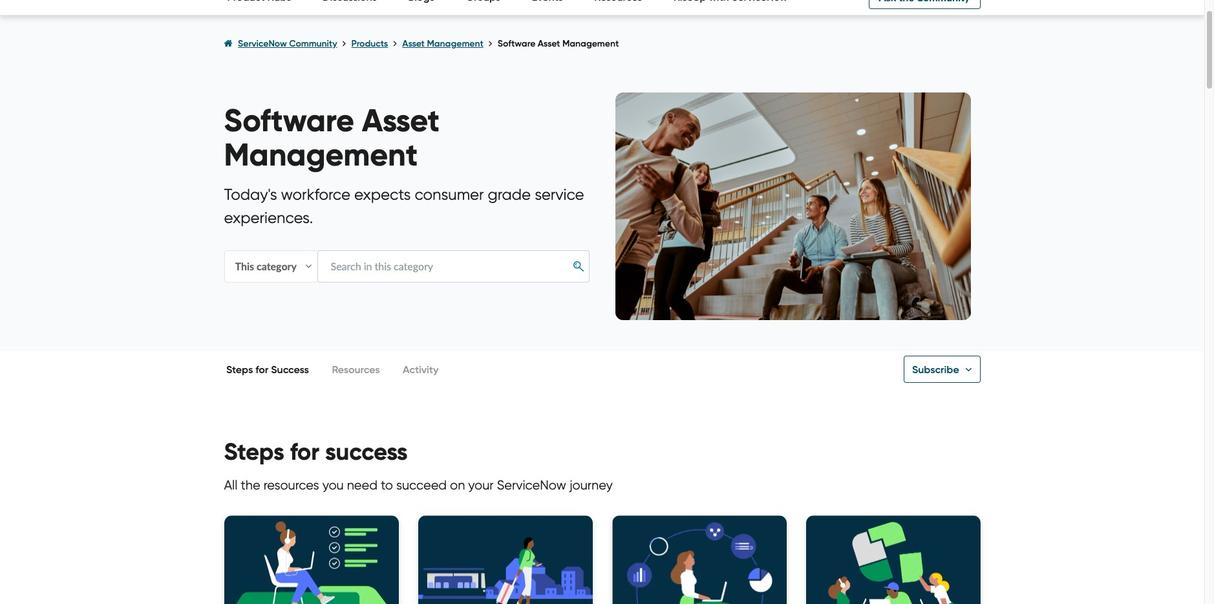 Task type: describe. For each thing, give the bounding box(es) containing it.
all
[[224, 477, 238, 493]]

grade
[[488, 185, 531, 204]]

resources
[[264, 477, 319, 493]]

for for success
[[256, 363, 269, 376]]

2 horizontal spatial management
[[563, 38, 619, 49]]

asset management link
[[403, 38, 484, 49]]

all the resources you need to succeed on your servicenow journey
[[224, 477, 613, 493]]

resources link
[[332, 351, 380, 388]]

1 vertical spatial software asset management
[[224, 101, 440, 175]]

servicenow community link
[[238, 38, 337, 49]]

steps for steps for success
[[226, 363, 253, 376]]

for for success
[[290, 437, 320, 466]]

1 horizontal spatial management
[[427, 38, 484, 49]]

on
[[450, 477, 465, 493]]

steps for success
[[224, 437, 408, 466]]

servicenow inside list
[[238, 38, 287, 49]]

consumer
[[415, 185, 484, 204]]

expects
[[355, 185, 411, 204]]

succeed
[[397, 477, 447, 493]]

experiences.
[[224, 208, 313, 227]]

today's
[[224, 185, 277, 204]]

Search text field
[[317, 250, 590, 282]]

management inside software asset management
[[224, 135, 418, 175]]

steps for success link
[[226, 351, 309, 388]]



Task type: locate. For each thing, give the bounding box(es) containing it.
journey
[[570, 477, 613, 493]]

0 horizontal spatial software
[[224, 101, 354, 141]]

3 image image from the left
[[612, 515, 787, 604]]

servicenow
[[238, 38, 287, 49], [497, 477, 567, 493]]

steps up the
[[224, 437, 284, 466]]

need
[[347, 477, 378, 493]]

subscribe button
[[904, 356, 981, 383]]

asset management
[[403, 38, 484, 49]]

products
[[352, 38, 388, 49]]

servicenow right your
[[497, 477, 567, 493]]

1 vertical spatial for
[[290, 437, 320, 466]]

steps left the success
[[226, 363, 253, 376]]

to
[[381, 477, 393, 493]]

0 vertical spatial for
[[256, 363, 269, 376]]

software inside list
[[498, 38, 536, 49]]

you
[[323, 477, 344, 493]]

management
[[427, 38, 484, 49], [563, 38, 619, 49], [224, 135, 418, 175]]

0 vertical spatial software
[[498, 38, 536, 49]]

the
[[241, 477, 261, 493]]

success
[[325, 437, 408, 466]]

software asset management inside list
[[498, 38, 619, 49]]

list containing servicenow community
[[224, 26, 981, 61]]

steps for steps for success
[[224, 437, 284, 466]]

today's workforce expects consumer grade service experiences.
[[224, 185, 585, 227]]

image image
[[224, 515, 399, 604], [418, 515, 593, 604], [612, 515, 787, 604], [806, 515, 981, 604]]

software
[[498, 38, 536, 49], [224, 101, 354, 141]]

0 vertical spatial servicenow
[[238, 38, 287, 49]]

servicenow community
[[238, 38, 337, 49]]

1 horizontal spatial software
[[498, 38, 536, 49]]

your
[[469, 477, 494, 493]]

workforce
[[281, 185, 351, 204]]

0 horizontal spatial management
[[224, 135, 418, 175]]

0 vertical spatial steps
[[226, 363, 253, 376]]

None submit
[[569, 257, 589, 276]]

for up resources
[[290, 437, 320, 466]]

subscribe
[[913, 363, 960, 376]]

software asset management
[[498, 38, 619, 49], [224, 101, 440, 175]]

menu bar
[[214, 0, 804, 15]]

community
[[289, 38, 337, 49]]

steps inside steps for success link
[[226, 363, 253, 376]]

service
[[535, 185, 585, 204]]

0 horizontal spatial software asset management
[[224, 101, 440, 175]]

1 vertical spatial servicenow
[[497, 477, 567, 493]]

servicenow left community
[[238, 38, 287, 49]]

resources
[[332, 363, 380, 376]]

asset
[[403, 38, 425, 49], [538, 38, 561, 49], [362, 101, 440, 141]]

products link
[[352, 38, 388, 49]]

1 vertical spatial software
[[224, 101, 354, 141]]

1 horizontal spatial for
[[290, 437, 320, 466]]

list
[[224, 26, 981, 61]]

0 horizontal spatial servicenow
[[238, 38, 287, 49]]

0 vertical spatial software asset management
[[498, 38, 619, 49]]

0 horizontal spatial for
[[256, 363, 269, 376]]

1 horizontal spatial software asset management
[[498, 38, 619, 49]]

2 image image from the left
[[418, 515, 593, 604]]

steps
[[226, 363, 253, 376], [224, 437, 284, 466]]

activity link
[[403, 351, 439, 388]]

1 horizontal spatial servicenow
[[497, 477, 567, 493]]

success
[[271, 363, 309, 376]]

1 vertical spatial steps
[[224, 437, 284, 466]]

activity
[[403, 363, 439, 376]]

for
[[256, 363, 269, 376], [290, 437, 320, 466]]

steps for success
[[226, 363, 309, 376]]

for left the success
[[256, 363, 269, 376]]

4 image image from the left
[[806, 515, 981, 604]]

1 image image from the left
[[224, 515, 399, 604]]



Task type: vqa. For each thing, say whether or not it's contained in the screenshot.
1st the FEATURED from right
no



